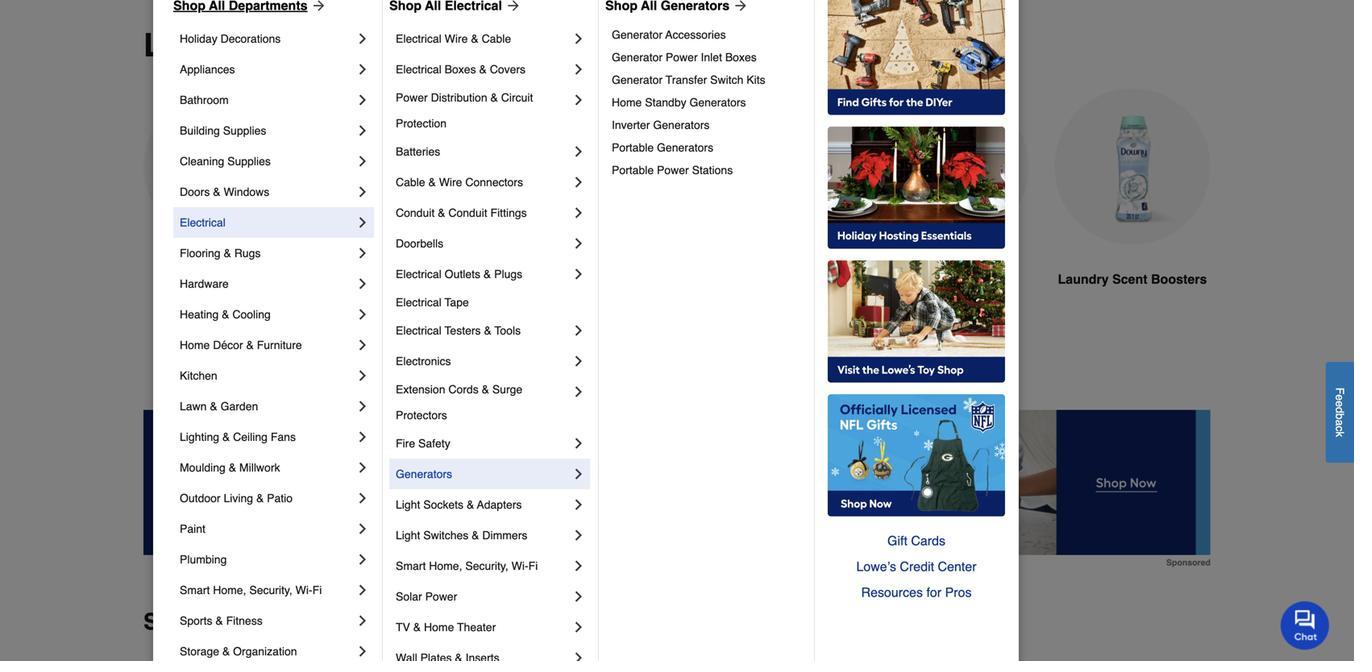 Task type: describe. For each thing, give the bounding box(es) containing it.
cleaners
[[741, 291, 796, 306]]

tv & home theater
[[396, 621, 496, 634]]

1 vertical spatial wi-
[[296, 584, 313, 597]]

portable generators link
[[612, 136, 803, 159]]

tv & home theater link
[[396, 612, 571, 643]]

cards
[[912, 533, 946, 548]]

electrical for electrical testers & tools
[[396, 324, 442, 337]]

extension cords & surge protectors
[[396, 383, 526, 422]]

2 arrow right image from the left
[[502, 0, 522, 14]]

officially licensed n f l gifts. shop now. image
[[828, 394, 1006, 517]]

f e e d b a c k
[[1334, 388, 1347, 437]]

cooling
[[233, 308, 271, 321]]

paint
[[180, 523, 206, 535]]

1 vertical spatial smart
[[180, 584, 210, 597]]

chevron right image for conduit & conduit fittings
[[571, 205, 587, 221]]

home for home standby generators
[[612, 96, 642, 109]]

electrical boxes & covers link
[[396, 54, 571, 85]]

accessories
[[666, 28, 726, 41]]

chevron right image for electrical outlets & plugs
[[571, 266, 587, 282]]

2 conduit from the left
[[449, 206, 488, 219]]

fabric for fabric softeners
[[353, 272, 392, 287]]

home standby generators
[[612, 96, 746, 109]]

& right doors
[[213, 185, 221, 198]]

kits
[[747, 73, 766, 86]]

& inside 'extension cords & surge protectors'
[[482, 383, 489, 396]]

arrow right image
[[730, 0, 749, 14]]

sports & fitness
[[180, 614, 263, 627]]

shop by brand
[[144, 609, 304, 635]]

chevron right image for paint
[[355, 521, 371, 537]]

electrical outlets & plugs link
[[396, 259, 571, 290]]

electrical for electrical wire & cable
[[396, 32, 442, 45]]

bathroom
[[180, 94, 229, 106]]

organization
[[233, 645, 297, 658]]

0 horizontal spatial home,
[[213, 584, 246, 597]]

0 vertical spatial supplies
[[280, 27, 414, 64]]

1 horizontal spatial boxes
[[726, 51, 757, 64]]

connectors
[[466, 176, 523, 189]]

power for portable power stations
[[657, 164, 689, 177]]

& right sockets
[[467, 498, 474, 511]]

generators down home standby generators
[[653, 119, 710, 131]]

lighting & ceiling fans
[[180, 431, 296, 444]]

supplies for cleaning supplies
[[228, 155, 271, 168]]

f
[[1334, 388, 1347, 395]]

cords
[[449, 383, 479, 396]]

plumbing link
[[180, 544, 355, 575]]

credit
[[900, 559, 935, 574]]

& left dimmers
[[472, 529, 479, 542]]

home for home décor & furniture
[[180, 339, 210, 352]]

security, for smart home, security, wi-fi chevron right image
[[249, 584, 293, 597]]

lowe's credit center
[[857, 559, 977, 574]]

stain
[[565, 272, 596, 287]]

sports
[[180, 614, 212, 627]]

fabric fresheners link
[[873, 89, 1029, 328]]

fi for chevron right icon related to smart home, security, wi-fi
[[529, 560, 538, 573]]

chevron right image for smart home, security, wi-fi
[[355, 582, 371, 598]]

cable & wire connectors
[[396, 176, 523, 189]]

chevron right image for electrical wire & cable
[[571, 31, 587, 47]]

& left patio
[[256, 492, 264, 505]]

0 vertical spatial cable
[[482, 32, 511, 45]]

& right storage
[[223, 645, 230, 658]]

1 e from the top
[[1334, 395, 1347, 401]]

& up electrical boxes & covers "link"
[[471, 32, 479, 45]]

generators down switch on the top of the page
[[690, 96, 746, 109]]

machine
[[771, 272, 823, 287]]

wire inside cable & wire connectors link
[[439, 176, 462, 189]]

chevron right image for sports & fitness
[[355, 613, 371, 629]]

generator power inlet boxes
[[612, 51, 757, 64]]

heating & cooling link
[[180, 299, 355, 330]]

white bottle of shout stain remover. image
[[508, 89, 664, 245]]

scent
[[1113, 272, 1148, 287]]

switches
[[424, 529, 469, 542]]

& right tv
[[414, 621, 421, 634]]

adapters
[[477, 498, 522, 511]]

outdoor
[[180, 492, 221, 505]]

standby
[[645, 96, 687, 109]]

outdoor living & patio
[[180, 492, 293, 505]]

doors
[[180, 185, 210, 198]]

generators up portable power stations
[[657, 141, 714, 154]]

laundry supplies
[[144, 27, 414, 64]]

fi for smart home, security, wi-fi chevron right image
[[313, 584, 322, 597]]

& left plugs
[[484, 268, 491, 281]]

power inside power distribution & circuit protection
[[396, 91, 428, 104]]

chevron right image for doors & windows
[[355, 184, 371, 200]]

resources for pros link
[[828, 580, 1006, 606]]

transfer
[[666, 73, 707, 86]]

electrical for electrical tape
[[396, 296, 442, 309]]

& inside power distribution & circuit protection
[[491, 91, 498, 104]]

batteries
[[396, 145, 441, 158]]

removers
[[600, 272, 662, 287]]

plugs
[[494, 268, 523, 281]]

flooring & rugs
[[180, 247, 261, 260]]

& down batteries
[[429, 176, 436, 189]]

generator transfer switch kits
[[612, 73, 766, 86]]

softeners
[[395, 272, 455, 287]]

f e e d b a c k button
[[1327, 362, 1355, 463]]

chevron right image for electrical
[[355, 215, 371, 231]]

laundry scent boosters
[[1058, 272, 1208, 287]]

portable for portable power stations
[[612, 164, 654, 177]]

storage & organization link
[[180, 636, 355, 661]]

lawn & garden link
[[180, 391, 355, 422]]

& right sports
[[216, 614, 223, 627]]

kitchen
[[180, 369, 217, 382]]

chevron right image for kitchen
[[355, 368, 371, 384]]

millwork
[[239, 461, 280, 474]]

appliances link
[[180, 54, 355, 85]]

supplies for building supplies
[[223, 124, 266, 137]]

chevron right image for light switches & dimmers
[[571, 527, 587, 544]]

boosters
[[1152, 272, 1208, 287]]

electrical wire & cable
[[396, 32, 511, 45]]

chevron right image for building supplies
[[355, 123, 371, 139]]

chevron right image for electrical testers & tools
[[571, 323, 587, 339]]

conduit & conduit fittings
[[396, 206, 527, 219]]

center
[[938, 559, 977, 574]]

lowe's credit center link
[[828, 554, 1006, 580]]

living
[[224, 492, 253, 505]]

chevron right image for cleaning supplies
[[355, 153, 371, 169]]

home décor & furniture
[[180, 339, 302, 352]]

doors & windows
[[180, 185, 270, 198]]

stations
[[692, 164, 733, 177]]

gift cards link
[[828, 528, 1006, 554]]

fire safety
[[396, 437, 451, 450]]

theater
[[457, 621, 496, 634]]

extension
[[396, 383, 446, 396]]

visit the lowe's toy shop. image
[[828, 260, 1006, 383]]

light switches & dimmers link
[[396, 520, 571, 551]]

light sockets & adapters
[[396, 498, 522, 511]]

chevron right image for electronics
[[571, 353, 587, 369]]

chevron right image for storage & organization
[[355, 644, 371, 660]]

0 horizontal spatial cable
[[396, 176, 425, 189]]

laundry stain removers
[[510, 272, 662, 287]]

light for light sockets & adapters
[[396, 498, 420, 511]]

generator for generator transfer switch kits
[[612, 73, 663, 86]]

heating
[[180, 308, 219, 321]]

smart home, security, wi-fi link for smart home, security, wi-fi chevron right image
[[180, 575, 355, 606]]

power for generator power inlet boxes
[[666, 51, 698, 64]]

gift
[[888, 533, 908, 548]]

& right lawn at the left bottom
[[210, 400, 217, 413]]

patio
[[267, 492, 293, 505]]

find gifts for the diyer. image
[[828, 0, 1006, 115]]

cleaning
[[180, 155, 224, 168]]

surge
[[493, 383, 523, 396]]

testers
[[445, 324, 481, 337]]

kitchen link
[[180, 360, 355, 391]]

power for solar power
[[425, 590, 457, 603]]

chat invite button image
[[1281, 601, 1331, 650]]

sports & fitness link
[[180, 606, 355, 636]]

rugs
[[234, 247, 261, 260]]

fabric softeners link
[[326, 89, 482, 328]]

fittings
[[491, 206, 527, 219]]



Task type: locate. For each thing, give the bounding box(es) containing it.
fi up solar power link at left
[[529, 560, 538, 573]]

generator up standby
[[612, 73, 663, 86]]

2 e from the top
[[1334, 401, 1347, 407]]

fi down plumbing link
[[313, 584, 322, 597]]

1 generator from the top
[[612, 28, 663, 41]]

home standby generators link
[[612, 91, 803, 114]]

generators link
[[396, 459, 571, 489]]

power distribution & circuit protection
[[396, 91, 536, 130]]

brand
[[239, 609, 304, 635]]

e up the b
[[1334, 401, 1347, 407]]

0 vertical spatial home
[[612, 96, 642, 109]]

orange box of tide washing machine cleaner. image
[[690, 89, 847, 245]]

electrical inside "link"
[[396, 63, 442, 76]]

electrical down doorbells
[[396, 268, 442, 281]]

2 fabric from the left
[[895, 272, 934, 287]]

& right cords on the left
[[482, 383, 489, 396]]

chevron right image for lighting & ceiling fans
[[355, 429, 371, 445]]

0 horizontal spatial smart
[[180, 584, 210, 597]]

sockets
[[424, 498, 464, 511]]

power up transfer
[[666, 51, 698, 64]]

protection
[[396, 117, 447, 130]]

electrical down softeners
[[396, 296, 442, 309]]

1 vertical spatial fi
[[313, 584, 322, 597]]

chevron right image for holiday decorations
[[355, 31, 371, 47]]

bottle of downy laundry scent booster. image
[[1055, 89, 1211, 245]]

generator for generator power inlet boxes
[[612, 51, 663, 64]]

light switches & dimmers
[[396, 529, 528, 542]]

laundry left 'stain'
[[510, 272, 561, 287]]

smart up sports
[[180, 584, 210, 597]]

0 horizontal spatial smart home, security, wi-fi link
[[180, 575, 355, 606]]

0 horizontal spatial conduit
[[396, 206, 435, 219]]

home up kitchen
[[180, 339, 210, 352]]

holiday hosting essentials. image
[[828, 127, 1006, 249]]

laundry left scent
[[1058, 272, 1109, 287]]

paint link
[[180, 514, 355, 544]]

portable
[[612, 141, 654, 154], [612, 164, 654, 177]]

laundry detergent
[[164, 272, 279, 287]]

fi
[[529, 560, 538, 573], [313, 584, 322, 597]]

1 horizontal spatial fabric
[[895, 272, 934, 287]]

1 vertical spatial home
[[180, 339, 210, 352]]

1 horizontal spatial home,
[[429, 560, 462, 573]]

1 conduit from the left
[[396, 206, 435, 219]]

smart home, security, wi-fi up fitness
[[180, 584, 322, 597]]

décor
[[213, 339, 243, 352]]

advertisement region
[[144, 410, 1211, 567]]

3 generator from the top
[[612, 73, 663, 86]]

fans
[[271, 431, 296, 444]]

security, for chevron right icon related to smart home, security, wi-fi
[[466, 560, 509, 573]]

1 vertical spatial light
[[396, 529, 420, 542]]

inverter
[[612, 119, 650, 131]]

doors & windows link
[[180, 177, 355, 207]]

generator down generator accessories
[[612, 51, 663, 64]]

smart home, security, wi-fi link up brand in the bottom left of the page
[[180, 575, 355, 606]]

laundry inside laundry stain removers link
[[510, 272, 561, 287]]

circuit
[[501, 91, 533, 104]]

security, down light switches & dimmers link
[[466, 560, 509, 573]]

& left rugs
[[224, 247, 231, 260]]

power up tv & home theater
[[425, 590, 457, 603]]

1 horizontal spatial arrow right image
[[502, 0, 522, 14]]

cable
[[482, 32, 511, 45], [396, 176, 425, 189]]

2 vertical spatial supplies
[[228, 155, 271, 168]]

lowe's
[[857, 559, 897, 574]]

0 vertical spatial smart
[[396, 560, 426, 573]]

blue bottle of downy fabric softener. image
[[326, 89, 482, 245]]

fabric inside 'fabric softeners' link
[[353, 272, 392, 287]]

arrow right image up laundry supplies
[[308, 0, 327, 14]]

& left ceiling
[[223, 431, 230, 444]]

chevron right image for batteries
[[571, 144, 587, 160]]

0 vertical spatial wi-
[[512, 560, 529, 573]]

chevron right image for generators
[[571, 466, 587, 482]]

light
[[396, 498, 420, 511], [396, 529, 420, 542]]

chevron right image for solar power
[[571, 589, 587, 605]]

tools
[[495, 324, 521, 337]]

electrical up electronics
[[396, 324, 442, 337]]

electrical for electrical outlets & plugs
[[396, 268, 442, 281]]

tv
[[396, 621, 410, 634]]

0 horizontal spatial security,
[[249, 584, 293, 597]]

inverter generators
[[612, 119, 710, 131]]

laundry for laundry stain removers
[[510, 272, 561, 287]]

0 horizontal spatial fi
[[313, 584, 322, 597]]

1 vertical spatial generator
[[612, 51, 663, 64]]

electrical tape
[[396, 296, 469, 309]]

moulding & millwork
[[180, 461, 280, 474]]

hardware
[[180, 277, 229, 290]]

chevron right image for lawn & garden
[[355, 398, 371, 414]]

storage & organization
[[180, 645, 297, 658]]

conduit & conduit fittings link
[[396, 198, 571, 228]]

lighting
[[180, 431, 219, 444]]

chevron right image for smart home, security, wi-fi
[[571, 558, 587, 574]]

doorbells
[[396, 237, 444, 250]]

0 vertical spatial wire
[[445, 32, 468, 45]]

1 horizontal spatial conduit
[[449, 206, 488, 219]]

0 horizontal spatial wi-
[[296, 584, 313, 597]]

light left sockets
[[396, 498, 420, 511]]

1 light from the top
[[396, 498, 420, 511]]

smart home, security, wi-fi link for chevron right icon related to smart home, security, wi-fi
[[396, 551, 571, 581]]

smart home, security, wi-fi link down light switches & dimmers
[[396, 551, 571, 581]]

0 horizontal spatial smart home, security, wi-fi
[[180, 584, 322, 597]]

portable for portable generators
[[612, 141, 654, 154]]

electrical tape link
[[396, 290, 587, 315]]

& left covers
[[479, 63, 487, 76]]

conduit down cable & wire connectors
[[449, 206, 488, 219]]

home, up sports & fitness
[[213, 584, 246, 597]]

2 light from the top
[[396, 529, 420, 542]]

1 horizontal spatial cable
[[482, 32, 511, 45]]

conduit up doorbells
[[396, 206, 435, 219]]

0 vertical spatial portable
[[612, 141, 654, 154]]

1 fabric from the left
[[353, 272, 392, 287]]

fresheners
[[937, 272, 1007, 287]]

generator
[[612, 28, 663, 41], [612, 51, 663, 64], [612, 73, 663, 86]]

wire
[[445, 32, 468, 45], [439, 176, 462, 189]]

home inside home décor & furniture link
[[180, 339, 210, 352]]

1 vertical spatial home,
[[213, 584, 246, 597]]

plumbing
[[180, 553, 227, 566]]

portable generators
[[612, 141, 714, 154]]

portable down portable generators
[[612, 164, 654, 177]]

chevron right image for bathroom
[[355, 92, 371, 108]]

holiday decorations link
[[180, 23, 355, 54]]

laundry for laundry detergent
[[164, 272, 215, 287]]

laundry up bathroom
[[144, 27, 271, 64]]

light left switches
[[396, 529, 420, 542]]

fabric left the fresheners
[[895, 272, 934, 287]]

1 horizontal spatial smart home, security, wi-fi link
[[396, 551, 571, 581]]

dimmers
[[483, 529, 528, 542]]

1 vertical spatial security,
[[249, 584, 293, 597]]

chevron right image for plumbing
[[355, 552, 371, 568]]

washing machine cleaners
[[714, 272, 823, 306]]

& left tools
[[484, 324, 492, 337]]

1 arrow right image from the left
[[308, 0, 327, 14]]

generator for generator accessories
[[612, 28, 663, 41]]

chevron right image for cable & wire connectors
[[571, 174, 587, 190]]

1 horizontal spatial fi
[[529, 560, 538, 573]]

generators down fire safety
[[396, 468, 452, 481]]

1 horizontal spatial wi-
[[512, 560, 529, 573]]

home, down switches
[[429, 560, 462, 573]]

& left cooling
[[222, 308, 229, 321]]

cable up covers
[[482, 32, 511, 45]]

laundry inside 'laundry detergent' link
[[164, 272, 215, 287]]

laundry inside laundry scent boosters link
[[1058, 272, 1109, 287]]

power up "protection"
[[396, 91, 428, 104]]

0 horizontal spatial home
[[180, 339, 210, 352]]

smart home, security, wi-fi down light switches & dimmers
[[396, 560, 538, 573]]

boxes up distribution
[[445, 63, 476, 76]]

0 horizontal spatial boxes
[[445, 63, 476, 76]]

1 horizontal spatial smart
[[396, 560, 426, 573]]

chevron right image for electrical boxes & covers
[[571, 61, 587, 77]]

1 horizontal spatial security,
[[466, 560, 509, 573]]

0 horizontal spatial fabric
[[353, 272, 392, 287]]

1 vertical spatial wire
[[439, 176, 462, 189]]

washing
[[714, 272, 768, 287]]

home down solar power
[[424, 621, 454, 634]]

smart home, security, wi-fi
[[396, 560, 538, 573], [180, 584, 322, 597]]

electrical down 'electrical wire & cable'
[[396, 63, 442, 76]]

chevron right image for fire safety
[[571, 435, 587, 452]]

building
[[180, 124, 220, 137]]

& down cable & wire connectors
[[438, 206, 446, 219]]

resources for pros
[[862, 585, 972, 600]]

fabric left softeners
[[353, 272, 392, 287]]

chevron right image for flooring & rugs
[[355, 245, 371, 261]]

& left circuit
[[491, 91, 498, 104]]

laundry detergent link
[[144, 89, 300, 328]]

1 vertical spatial supplies
[[223, 124, 266, 137]]

chevron right image
[[355, 31, 371, 47], [571, 31, 587, 47], [355, 92, 371, 108], [571, 144, 587, 160], [355, 215, 371, 231], [571, 266, 587, 282], [355, 276, 371, 292], [355, 306, 371, 323], [571, 384, 587, 400], [355, 398, 371, 414], [355, 460, 371, 476], [571, 466, 587, 482], [355, 521, 371, 537], [571, 527, 587, 544], [571, 558, 587, 574], [571, 589, 587, 605], [571, 619, 587, 635]]

pros
[[946, 585, 972, 600]]

heating & cooling
[[180, 308, 271, 321]]

security, down plumbing link
[[249, 584, 293, 597]]

0 vertical spatial security,
[[466, 560, 509, 573]]

chevron right image for light sockets & adapters
[[571, 497, 587, 513]]

smart up solar
[[396, 560, 426, 573]]

wire inside electrical wire & cable link
[[445, 32, 468, 45]]

chevron right image for hardware
[[355, 276, 371, 292]]

portable power stations link
[[612, 159, 803, 181]]

generator transfer switch kits link
[[612, 69, 803, 91]]

arrow right image
[[308, 0, 327, 14], [502, 0, 522, 14]]

electrical for electrical
[[180, 216, 226, 229]]

generator accessories
[[612, 28, 726, 41]]

flooring & rugs link
[[180, 238, 355, 269]]

& right décor
[[246, 339, 254, 352]]

blue spray bottle of febreze fabric freshener. image
[[873, 89, 1029, 245]]

wire up electrical boxes & covers
[[445, 32, 468, 45]]

chevron right image for extension cords & surge protectors
[[571, 384, 587, 400]]

electrical for electrical boxes & covers
[[396, 63, 442, 76]]

c
[[1334, 426, 1347, 432]]

electrical testers & tools link
[[396, 315, 571, 346]]

1 horizontal spatial smart home, security, wi-fi
[[396, 560, 538, 573]]

cleaning supplies
[[180, 155, 271, 168]]

& left millwork at the bottom of page
[[229, 461, 236, 474]]

generator up generator power inlet boxes
[[612, 28, 663, 41]]

1 horizontal spatial home
[[424, 621, 454, 634]]

lawn
[[180, 400, 207, 413]]

lawn & garden
[[180, 400, 258, 413]]

outlets
[[445, 268, 481, 281]]

electronics
[[396, 355, 451, 368]]

boxes up switch on the top of the page
[[726, 51, 757, 64]]

building supplies
[[180, 124, 266, 137]]

k
[[1334, 432, 1347, 437]]

1 vertical spatial portable
[[612, 164, 654, 177]]

0 horizontal spatial arrow right image
[[308, 0, 327, 14]]

2 vertical spatial home
[[424, 621, 454, 634]]

0 vertical spatial home,
[[429, 560, 462, 573]]

resources
[[862, 585, 923, 600]]

green container of gain laundry detergent. image
[[144, 89, 300, 245]]

generator accessories link
[[612, 23, 803, 46]]

0 vertical spatial fi
[[529, 560, 538, 573]]

portable down inverter
[[612, 141, 654, 154]]

home inside home standby generators link
[[612, 96, 642, 109]]

fabric for fabric fresheners
[[895, 272, 934, 287]]

electrical up electrical boxes & covers
[[396, 32, 442, 45]]

inlet
[[701, 51, 723, 64]]

power
[[666, 51, 698, 64], [396, 91, 428, 104], [657, 164, 689, 177], [425, 590, 457, 603]]

1 portable from the top
[[612, 141, 654, 154]]

2 vertical spatial generator
[[612, 73, 663, 86]]

laundry for laundry scent boosters
[[1058, 272, 1109, 287]]

chevron right image for power distribution & circuit protection
[[571, 92, 587, 108]]

electrical up flooring
[[180, 216, 226, 229]]

chevron right image for outdoor living & patio
[[355, 490, 371, 506]]

cable down batteries
[[396, 176, 425, 189]]

chevron right image for heating & cooling
[[355, 306, 371, 323]]

windows
[[224, 185, 270, 198]]

chevron right image for home décor & furniture
[[355, 337, 371, 353]]

wi- up brand in the bottom left of the page
[[296, 584, 313, 597]]

power down portable generators
[[657, 164, 689, 177]]

home inside tv & home theater link
[[424, 621, 454, 634]]

0 vertical spatial smart home, security, wi-fi
[[396, 560, 538, 573]]

fire safety link
[[396, 428, 571, 459]]

for
[[927, 585, 942, 600]]

chevron right image for doorbells
[[571, 235, 587, 252]]

1 vertical spatial cable
[[396, 176, 425, 189]]

tape
[[445, 296, 469, 309]]

0 vertical spatial light
[[396, 498, 420, 511]]

fabric inside fabric fresheners link
[[895, 272, 934, 287]]

wi- down dimmers
[[512, 560, 529, 573]]

laundry down flooring
[[164, 272, 215, 287]]

solar power
[[396, 590, 457, 603]]

2 horizontal spatial home
[[612, 96, 642, 109]]

security,
[[466, 560, 509, 573], [249, 584, 293, 597]]

light for light switches & dimmers
[[396, 529, 420, 542]]

2 generator from the top
[[612, 51, 663, 64]]

boxes inside "link"
[[445, 63, 476, 76]]

chevron right image for appliances
[[355, 61, 371, 77]]

e up d on the bottom right
[[1334, 395, 1347, 401]]

0 vertical spatial generator
[[612, 28, 663, 41]]

furniture
[[257, 339, 302, 352]]

2 portable from the top
[[612, 164, 654, 177]]

1 vertical spatial smart home, security, wi-fi
[[180, 584, 322, 597]]

home up inverter
[[612, 96, 642, 109]]

moulding
[[180, 461, 226, 474]]

moulding & millwork link
[[180, 452, 355, 483]]

wire up 'conduit & conduit fittings'
[[439, 176, 462, 189]]

batteries link
[[396, 136, 571, 167]]

chevron right image
[[355, 61, 371, 77], [571, 61, 587, 77], [571, 92, 587, 108], [355, 123, 371, 139], [355, 153, 371, 169], [571, 174, 587, 190], [355, 184, 371, 200], [571, 205, 587, 221], [571, 235, 587, 252], [355, 245, 371, 261], [571, 323, 587, 339], [355, 337, 371, 353], [571, 353, 587, 369], [355, 368, 371, 384], [355, 429, 371, 445], [571, 435, 587, 452], [355, 490, 371, 506], [571, 497, 587, 513], [355, 552, 371, 568], [355, 582, 371, 598], [355, 613, 371, 629], [355, 644, 371, 660], [571, 650, 587, 661]]

chevron right image for moulding & millwork
[[355, 460, 371, 476]]

laundry stain removers link
[[508, 89, 664, 328]]

chevron right image for tv & home theater
[[571, 619, 587, 635]]

arrow right image up electrical wire & cable link
[[502, 0, 522, 14]]



Task type: vqa. For each thing, say whether or not it's contained in the screenshot.
the bottom being
no



